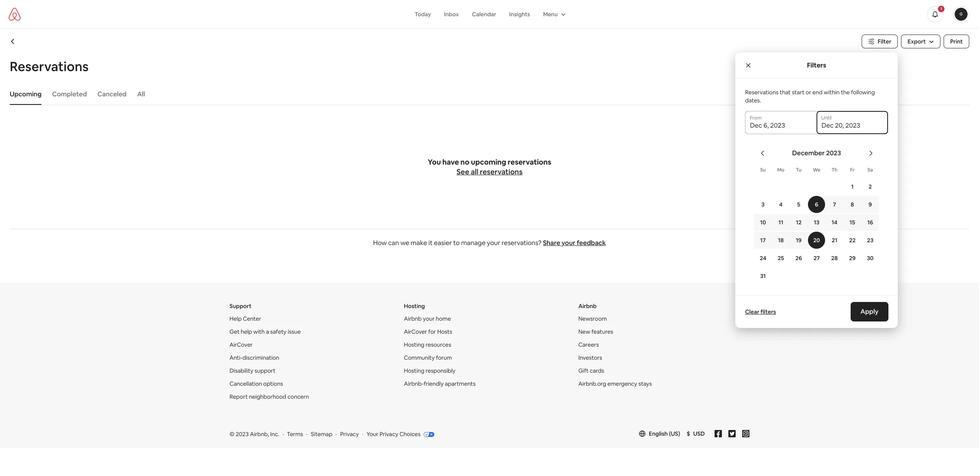 Task type: describe. For each thing, give the bounding box(es) containing it.
completed
[[52, 90, 87, 98]]

27 button
[[808, 250, 826, 267]]

$
[[687, 430, 690, 437]]

29 button
[[844, 250, 862, 267]]

have
[[443, 157, 459, 167]]

you have no upcoming reservations see all reservations
[[428, 157, 552, 176]]

airbnb-friendly apartments
[[404, 380, 476, 387]]

8
[[851, 201, 854, 208]]

23
[[867, 237, 874, 244]]

help
[[230, 315, 242, 322]]

options
[[263, 380, 283, 387]]

cancellation options
[[230, 380, 283, 387]]

we
[[401, 239, 409, 247]]

newsroom
[[579, 315, 607, 322]]

3 button
[[754, 196, 772, 213]]

navigate to facebook image
[[715, 430, 722, 437]]

anti-discrimination link
[[230, 354, 279, 361]]

16
[[868, 219, 874, 226]]

fr
[[851, 167, 855, 173]]

the
[[841, 89, 850, 96]]

clear
[[745, 308, 760, 315]]

1 vertical spatial reservations
[[480, 167, 523, 176]]

23 button
[[862, 232, 880, 249]]

upcoming button
[[6, 86, 46, 102]]

we
[[813, 167, 821, 173]]

10
[[760, 219, 766, 226]]

29
[[849, 254, 856, 262]]

7 button
[[826, 196, 844, 213]]

today
[[415, 10, 431, 18]]

inbox link
[[438, 6, 466, 22]]

0 horizontal spatial your
[[423, 315, 435, 322]]

export
[[908, 38, 926, 45]]

emergency
[[608, 380, 637, 387]]

gift
[[579, 367, 589, 374]]

aircover for aircover for hosts
[[404, 328, 427, 335]]

completed button
[[48, 86, 91, 102]]

17
[[761, 237, 766, 244]]

filters dialog
[[736, 52, 980, 328]]

airbnb your home
[[404, 315, 451, 322]]

careers link
[[579, 341, 599, 348]]

community forum link
[[404, 354, 452, 361]]

report neighborhood concern link
[[230, 393, 309, 400]]

5 button
[[790, 196, 808, 213]]

apartments
[[445, 380, 476, 387]]

19 button
[[790, 232, 808, 249]]

14
[[832, 219, 838, 226]]

31
[[761, 272, 766, 280]]

reservations?
[[502, 239, 542, 247]]

or
[[806, 89, 812, 96]]

21
[[832, 237, 838, 244]]

with
[[253, 328, 265, 335]]

choices
[[400, 430, 421, 438]]

safety
[[270, 328, 287, 335]]

0 vertical spatial reservations
[[508, 157, 552, 167]]

community
[[404, 354, 435, 361]]

gift cards
[[579, 367, 604, 374]]

12 button
[[790, 214, 808, 231]]

26 button
[[790, 250, 808, 267]]

you
[[428, 157, 441, 167]]

airbnb.org emergency stays
[[579, 380, 652, 387]]

airbnb-friendly apartments link
[[404, 380, 476, 387]]

english
[[649, 430, 668, 437]]

share
[[543, 239, 560, 247]]

th
[[832, 167, 838, 173]]

1 horizontal spatial your
[[487, 239, 500, 247]]

13
[[814, 219, 820, 226]]

1 inside button
[[852, 183, 854, 190]]

support
[[255, 367, 276, 374]]

a
[[266, 328, 269, 335]]

calendar link
[[466, 6, 503, 22]]

upcoming
[[471, 157, 506, 167]]

sa
[[868, 167, 873, 173]]

manage
[[461, 239, 486, 247]]

cancellation options link
[[230, 380, 283, 387]]

calendar
[[472, 10, 496, 18]]

25 button
[[772, 250, 790, 267]]

airbnb for airbnb
[[579, 302, 597, 310]]

8 button
[[844, 196, 862, 213]]

disability support link
[[230, 367, 276, 374]]

22 button
[[844, 232, 862, 249]]

navigate to twitter image
[[729, 430, 736, 437]]

·
[[283, 430, 284, 438]]

support
[[230, 302, 252, 310]]

hosting responsibly
[[404, 367, 456, 374]]

all button
[[133, 86, 149, 102]]

it
[[429, 239, 433, 247]]

aircover for aircover link
[[230, 341, 253, 348]]

apply
[[861, 307, 879, 316]]

get help with a safety issue
[[230, 328, 301, 335]]

your privacy choices
[[367, 430, 421, 438]]

filter button
[[862, 35, 898, 48]]

apply button
[[851, 302, 889, 322]]

2 privacy from the left
[[380, 430, 398, 438]]

print button
[[944, 35, 970, 48]]

aircover for hosts
[[404, 328, 452, 335]]

airbnb your home link
[[404, 315, 451, 322]]

how can we make it easier to manage your reservations? share your feedback
[[373, 239, 606, 247]]

gift cards link
[[579, 367, 604, 374]]

24 button
[[754, 250, 772, 267]]

filters
[[807, 61, 827, 69]]

1 privacy from the left
[[340, 430, 359, 438]]

20
[[814, 237, 820, 244]]



Task type: vqa. For each thing, say whether or not it's contained in the screenshot.


Task type: locate. For each thing, give the bounding box(es) containing it.
your right share
[[562, 239, 576, 247]]

© 2023 airbnb, inc.
[[230, 430, 279, 438]]

13 button
[[808, 214, 826, 231]]

1 horizontal spatial privacy
[[380, 430, 398, 438]]

1 vertical spatial reservations
[[745, 89, 779, 96]]

airbnb,
[[250, 430, 269, 438]]

terms
[[287, 430, 303, 438]]

3
[[762, 201, 765, 208]]

december
[[793, 149, 825, 157]]

hosting up community
[[404, 341, 425, 348]]

airbnb.org emergency stays link
[[579, 380, 652, 387]]

your right manage
[[487, 239, 500, 247]]

26
[[796, 254, 802, 262]]

2023 for december
[[826, 149, 841, 157]]

1 horizontal spatial airbnb
[[579, 302, 597, 310]]

$ usd
[[687, 430, 705, 437]]

airbnb up newsroom link
[[579, 302, 597, 310]]

all
[[471, 167, 479, 176]]

2023 up th
[[826, 149, 841, 157]]

2 horizontal spatial your
[[562, 239, 576, 247]]

reservations up completed
[[10, 58, 89, 75]]

feedback
[[577, 239, 606, 247]]

0 vertical spatial reservations
[[10, 58, 89, 75]]

reservations that start or end within the following dates.
[[745, 89, 875, 104]]

2 hosting from the top
[[404, 341, 425, 348]]

1 horizontal spatial 2023
[[826, 149, 841, 157]]

navigate to instagram image
[[743, 430, 750, 437]]

filters
[[761, 308, 776, 315]]

1 vertical spatial 1
[[852, 183, 854, 190]]

20 button
[[808, 232, 826, 249]]

home
[[436, 315, 451, 322]]

hosting for hosting responsibly
[[404, 367, 425, 374]]

usd
[[694, 430, 705, 437]]

hosting for hosting
[[404, 302, 425, 310]]

inc.
[[270, 430, 279, 438]]

tab list
[[6, 84, 970, 105]]

0 horizontal spatial reservations
[[10, 58, 89, 75]]

0 horizontal spatial privacy
[[340, 430, 359, 438]]

1 vertical spatial aircover
[[230, 341, 253, 348]]

hosting
[[404, 302, 425, 310], [404, 341, 425, 348], [404, 367, 425, 374]]

1 down 'fr'
[[852, 183, 854, 190]]

aircover left for at the bottom left
[[404, 328, 427, 335]]

1 up export button
[[941, 6, 943, 11]]

export button
[[902, 35, 941, 48]]

sitemap
[[311, 430, 333, 438]]

2023 right ©
[[236, 430, 249, 438]]

reservations for reservations
[[10, 58, 89, 75]]

1 horizontal spatial reservations
[[745, 89, 779, 96]]

airbnb up aircover for hosts
[[404, 315, 422, 322]]

help center link
[[230, 315, 261, 322]]

stays
[[639, 380, 652, 387]]

go back image
[[10, 38, 16, 45]]

6 button
[[808, 196, 826, 213]]

upcoming
[[10, 90, 42, 98]]

help
[[241, 328, 252, 335]]

0 horizontal spatial aircover
[[230, 341, 253, 348]]

english (us)
[[649, 430, 680, 437]]

resources
[[426, 341, 451, 348]]

©
[[230, 430, 235, 438]]

2 vertical spatial hosting
[[404, 367, 425, 374]]

1 vertical spatial hosting
[[404, 341, 425, 348]]

december 2023
[[793, 149, 841, 157]]

privacy left your
[[340, 430, 359, 438]]

investors link
[[579, 354, 602, 361]]

your privacy choices link
[[367, 430, 435, 438]]

sitemap link
[[311, 430, 333, 438]]

1 button
[[844, 178, 862, 195]]

privacy right your
[[380, 430, 398, 438]]

1 vertical spatial 2023
[[236, 430, 249, 438]]

see all reservations button
[[457, 167, 523, 177]]

hosting for hosting resources
[[404, 341, 425, 348]]

calendar application
[[745, 140, 980, 292]]

aircover for hosts link
[[404, 328, 452, 335]]

30
[[867, 254, 874, 262]]

english (us) button
[[639, 430, 680, 437]]

concern
[[288, 393, 309, 400]]

insights link
[[503, 6, 537, 22]]

4
[[780, 201, 783, 208]]

all
[[137, 90, 145, 98]]

airbnb for airbnb your home
[[404, 315, 422, 322]]

investors
[[579, 354, 602, 361]]

group
[[537, 6, 571, 22]]

your up aircover for hosts
[[423, 315, 435, 322]]

1 hosting from the top
[[404, 302, 425, 310]]

0 horizontal spatial 1
[[852, 183, 854, 190]]

0 vertical spatial 2023
[[826, 149, 841, 157]]

None text field
[[750, 122, 812, 130], [822, 122, 884, 130], [750, 122, 812, 130], [822, 122, 884, 130]]

new
[[579, 328, 590, 335]]

cards
[[590, 367, 604, 374]]

0 vertical spatial airbnb
[[579, 302, 597, 310]]

15
[[850, 219, 856, 226]]

21 button
[[826, 232, 844, 249]]

anti-discrimination
[[230, 354, 279, 361]]

9 button
[[862, 196, 880, 213]]

aircover link
[[230, 341, 253, 348]]

1 horizontal spatial 1
[[941, 6, 943, 11]]

get help with a safety issue link
[[230, 328, 301, 335]]

new features link
[[579, 328, 613, 335]]

0 vertical spatial aircover
[[404, 328, 427, 335]]

2023
[[826, 149, 841, 157], [236, 430, 249, 438]]

1
[[941, 6, 943, 11], [852, 183, 854, 190]]

hosting up airbnb-
[[404, 367, 425, 374]]

14 button
[[826, 214, 844, 231]]

1 horizontal spatial aircover
[[404, 328, 427, 335]]

newsroom link
[[579, 315, 607, 322]]

clear filters button
[[742, 305, 780, 319]]

2023 inside calendar application
[[826, 149, 841, 157]]

3 hosting from the top
[[404, 367, 425, 374]]

11 button
[[772, 214, 790, 231]]

hosting up 'airbnb your home'
[[404, 302, 425, 310]]

aircover up anti-
[[230, 341, 253, 348]]

reservations inside reservations that start or end within the following dates.
[[745, 89, 779, 96]]

30 button
[[862, 250, 880, 267]]

reservations
[[10, 58, 89, 75], [745, 89, 779, 96]]

canceled
[[97, 90, 127, 98]]

31 button
[[754, 267, 772, 285]]

get
[[230, 328, 240, 335]]

0 vertical spatial 1
[[941, 6, 943, 11]]

tab list containing upcoming
[[6, 84, 970, 105]]

5
[[798, 201, 801, 208]]

hosting resources
[[404, 341, 451, 348]]

reservations up the "dates."
[[745, 89, 779, 96]]

2023 for ©
[[236, 430, 249, 438]]

2 button
[[862, 178, 880, 195]]

print
[[951, 38, 963, 45]]

1 vertical spatial airbnb
[[404, 315, 422, 322]]

28
[[832, 254, 838, 262]]

0 horizontal spatial 2023
[[236, 430, 249, 438]]

that
[[780, 89, 791, 96]]

reservations for reservations that start or end within the following dates.
[[745, 89, 779, 96]]

0 horizontal spatial airbnb
[[404, 315, 422, 322]]

center
[[243, 315, 261, 322]]

22
[[850, 237, 856, 244]]

0 vertical spatial hosting
[[404, 302, 425, 310]]



